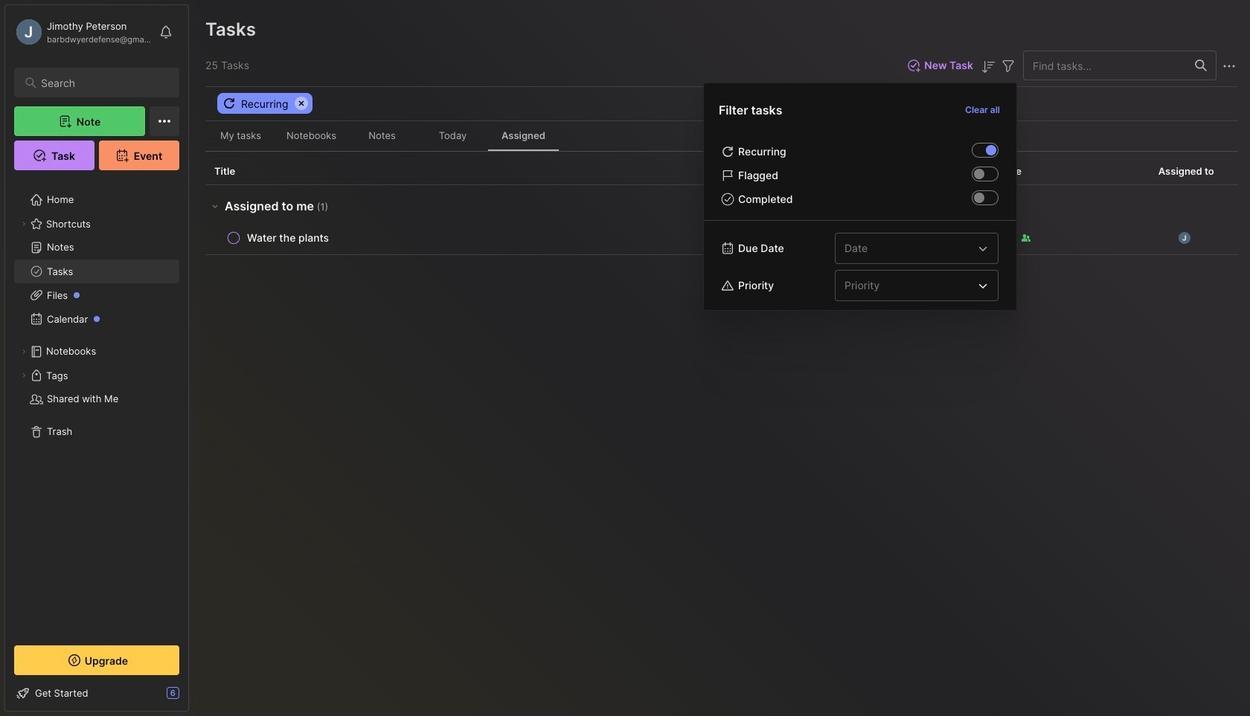 Task type: locate. For each thing, give the bounding box(es) containing it.
water the plants 1 cell
[[247, 231, 329, 246]]

Priority field
[[835, 270, 1009, 301]]

Search text field
[[41, 76, 166, 90]]

filter tasks image
[[1000, 57, 1018, 75]]

row
[[205, 222, 1239, 255], [214, 228, 799, 249]]

More actions and view options field
[[1217, 56, 1239, 75]]

 Date picker field
[[835, 233, 1009, 264]]

expand notebooks image
[[19, 348, 28, 357]]

main element
[[0, 0, 194, 717]]

tree
[[5, 179, 188, 633]]

collapse assignedtome image
[[209, 200, 221, 212]]

row group
[[205, 185, 1239, 255]]

recurring image
[[986, 145, 997, 155]]

Filter tasks field
[[1000, 56, 1018, 75]]

None search field
[[41, 74, 166, 92]]

Help and Learning task checklist field
[[5, 682, 188, 706]]



Task type: vqa. For each thing, say whether or not it's contained in the screenshot.
Filter Tasks field
yes



Task type: describe. For each thing, give the bounding box(es) containing it.
expand tags image
[[19, 371, 28, 380]]

tree inside main element
[[5, 179, 188, 633]]

flagged image
[[975, 169, 985, 179]]

Find tasks… text field
[[1024, 53, 1187, 78]]

more actions and view options image
[[1221, 57, 1239, 75]]

Account field
[[14, 17, 152, 47]]

none search field inside main element
[[41, 74, 166, 92]]

click to collapse image
[[188, 689, 199, 707]]

completed image
[[975, 193, 985, 203]]

Sort tasks by… field
[[980, 57, 998, 76]]



